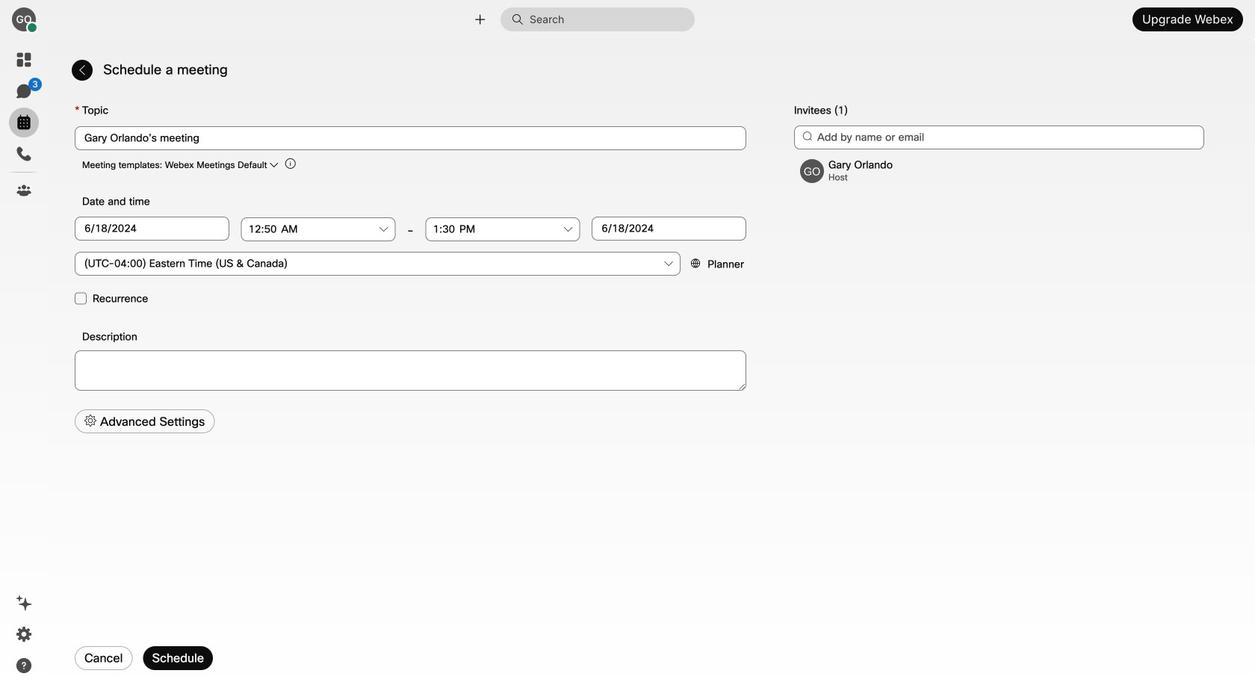 Task type: locate. For each thing, give the bounding box(es) containing it.
help image
[[15, 657, 33, 675]]

meetings image
[[15, 114, 33, 131]]

connect people image
[[473, 12, 487, 27]]

wrapper image
[[512, 13, 530, 25], [27, 23, 38, 33]]

1 horizontal spatial wrapper image
[[512, 13, 530, 25]]

wrapper image right connect people icon
[[512, 13, 530, 25]]

settings image
[[15, 625, 33, 643]]

wrapper image up dashboard image
[[27, 23, 38, 33]]

navigation
[[0, 39, 48, 694]]

teams, has no new notifications image
[[15, 182, 33, 199]]



Task type: describe. For each thing, give the bounding box(es) containing it.
wrapper image
[[15, 82, 33, 100]]

what's new image
[[15, 594, 33, 612]]

0 horizontal spatial wrapper image
[[27, 23, 38, 33]]

calls image
[[15, 145, 33, 163]]

dashboard image
[[15, 51, 33, 69]]

webex tab list
[[9, 45, 42, 205]]



Task type: vqa. For each thing, say whether or not it's contained in the screenshot.
List Item
no



